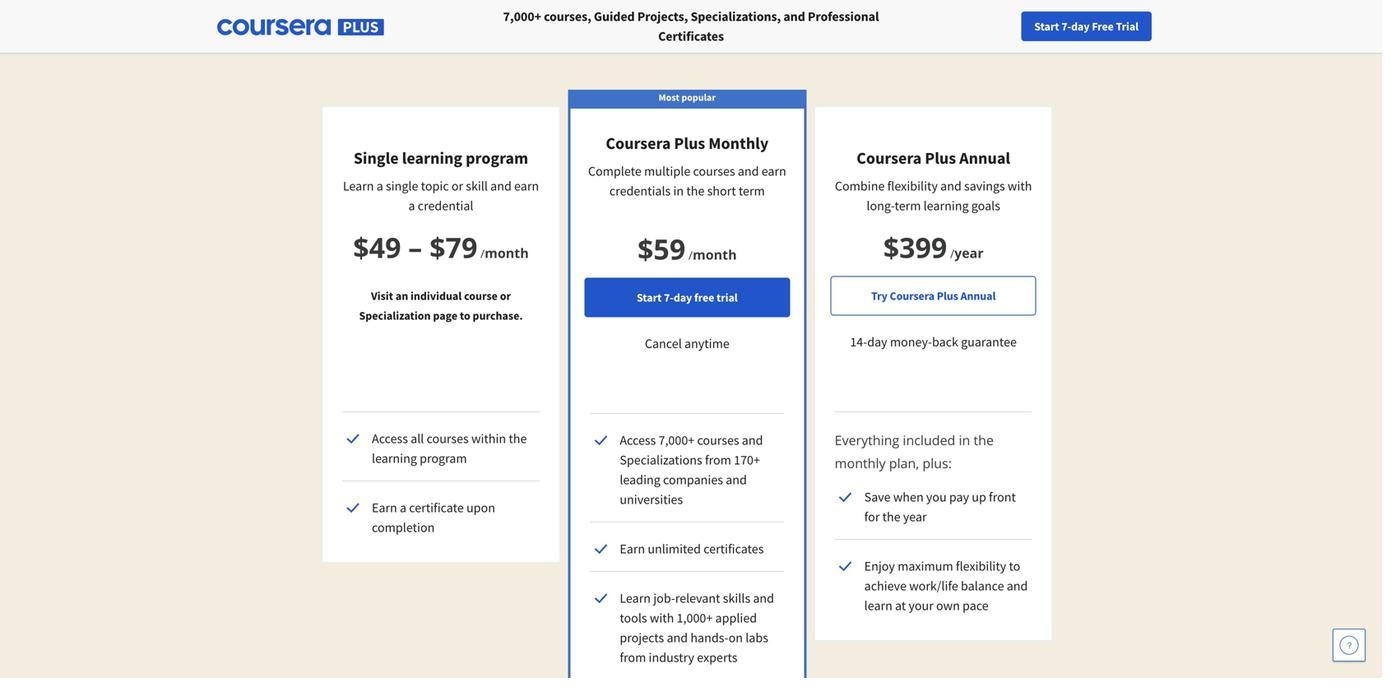 Task type: describe. For each thing, give the bounding box(es) containing it.
7- for free
[[664, 290, 674, 305]]

or for course
[[500, 289, 511, 303]]

multiple
[[645, 163, 691, 179]]

try coursera plus annual button
[[831, 276, 1037, 316]]

courses for 7,000+
[[698, 432, 740, 449]]

start 7-day free trial button
[[1022, 12, 1152, 41]]

$49
[[353, 228, 401, 266]]

from inside access 7,000+ courses and specializations from 170+ leading companies and universities
[[705, 452, 732, 468]]

most
[[659, 91, 680, 104]]

within
[[472, 431, 506, 447]]

learning inside combine flexibility and savings with long-term learning goals
[[924, 198, 969, 214]]

achieve
[[865, 578, 907, 594]]

an
[[396, 289, 408, 303]]

completion
[[372, 519, 435, 536]]

plan,
[[890, 454, 920, 472]]

single
[[354, 148, 399, 168]]

cancel anytime
[[645, 335, 730, 352]]

day for free
[[1072, 19, 1090, 34]]

save  when you pay up front for the year
[[865, 489, 1017, 525]]

and inside 7,000+ courses, guided projects, specializations, and professional certificates
[[784, 8, 806, 25]]

7- for free
[[1062, 19, 1072, 34]]

specializations
[[620, 452, 703, 468]]

professional
[[808, 8, 880, 25]]

earn a certificate upon completion
[[372, 500, 496, 536]]

plus:
[[923, 454, 952, 472]]

learn for learn a single topic or skill and earn a credential
[[343, 178, 374, 194]]

14-
[[851, 334, 868, 350]]

specialization
[[359, 308, 431, 323]]

access 7,000+ courses and specializations from 170+ leading companies and universities
[[620, 432, 764, 508]]

and inside learn a single topic or skill and earn a credential
[[491, 178, 512, 194]]

year inside save  when you pay up front for the year
[[904, 509, 927, 525]]

individual
[[411, 289, 462, 303]]

start for start 7-day free trial
[[637, 290, 662, 305]]

career
[[1103, 19, 1135, 34]]

short
[[708, 183, 736, 199]]

–
[[409, 228, 423, 266]]

job-
[[654, 590, 676, 607]]

coursera plus annual
[[857, 148, 1011, 168]]

specializations,
[[691, 8, 781, 25]]

a for certificate
[[400, 500, 407, 516]]

earn unlimited certificates
[[620, 541, 764, 557]]

everything
[[835, 431, 900, 449]]

most popular
[[659, 91, 716, 104]]

1 horizontal spatial your
[[1056, 19, 1077, 34]]

help center image
[[1340, 636, 1360, 655]]

and inside combine flexibility and savings with long-term learning goals
[[941, 178, 962, 194]]

and inside complete multiple courses and earn credentials in the short term
[[738, 163, 759, 179]]

page
[[433, 308, 458, 323]]

courses for all
[[427, 431, 469, 447]]

hands-
[[691, 630, 729, 646]]

all
[[411, 431, 424, 447]]

complete
[[588, 163, 642, 179]]

find your new career link
[[1024, 16, 1143, 37]]

pace
[[963, 598, 989, 614]]

companies
[[664, 472, 724, 488]]

14-day money-back guarantee
[[851, 334, 1017, 350]]

1,000+
[[677, 610, 713, 626]]

0 vertical spatial annual
[[960, 148, 1011, 168]]

enjoy
[[865, 558, 896, 575]]

170+
[[734, 452, 761, 468]]

term inside complete multiple courses and earn credentials in the short term
[[739, 183, 765, 199]]

and down 170+ at the right bottom of page
[[726, 472, 747, 488]]

try
[[872, 289, 888, 303]]

monthly
[[709, 133, 769, 154]]

single
[[386, 178, 419, 194]]

on
[[729, 630, 743, 646]]

projects
[[620, 630, 665, 646]]

to inside visit an individual course or specialization page to purchase.
[[460, 308, 471, 323]]

combine flexibility and savings with long-term learning goals
[[835, 178, 1033, 214]]

with inside "learn job-relevant skills and tools with 1,000+ applied projects and hands-on labs from industry experts"
[[650, 610, 675, 626]]

credentials
[[610, 183, 671, 199]]

earn for $49
[[372, 500, 397, 516]]

find your new career
[[1032, 19, 1135, 34]]

relevant
[[676, 590, 721, 607]]

upon
[[467, 500, 496, 516]]

to inside enjoy maximum flexibility to achieve work/life balance and learn at your own pace
[[1010, 558, 1021, 575]]

coursera inside "button"
[[890, 289, 935, 303]]

anytime
[[685, 335, 730, 352]]

earn inside complete multiple courses and earn credentials in the short term
[[762, 163, 787, 179]]

start for start 7-day free trial
[[1035, 19, 1060, 34]]

combine
[[835, 178, 885, 194]]

guided
[[594, 8, 635, 25]]

at
[[896, 598, 907, 614]]

0 vertical spatial learning
[[402, 148, 463, 168]]

new
[[1080, 19, 1101, 34]]

start 7-day free trial
[[637, 290, 738, 305]]

7,000+ inside 7,000+ courses, guided projects, specializations, and professional certificates
[[503, 8, 542, 25]]

learning inside access all courses within the learning program
[[372, 450, 417, 467]]

unlimited
[[648, 541, 701, 557]]

certificates
[[704, 541, 764, 557]]

learn job-relevant skills and tools with 1,000+ applied projects and hands-on labs from industry experts
[[620, 590, 775, 666]]

free
[[1093, 19, 1114, 34]]

or for topic
[[452, 178, 464, 194]]

access for access all courses within the learning program
[[372, 431, 408, 447]]

learn
[[865, 598, 893, 614]]

applied
[[716, 610, 757, 626]]

purchase.
[[473, 308, 523, 323]]

$399
[[884, 228, 948, 266]]

save
[[865, 489, 891, 505]]

find
[[1032, 19, 1053, 34]]

plus inside "button"
[[937, 289, 959, 303]]

in inside complete multiple courses and earn credentials in the short term
[[674, 183, 684, 199]]

back
[[933, 334, 959, 350]]

and inside enjoy maximum flexibility to achieve work/life balance and learn at your own pace
[[1007, 578, 1029, 594]]

topic
[[421, 178, 449, 194]]

/ for $399
[[951, 246, 955, 261]]

visit an individual course or specialization page to purchase.
[[359, 289, 523, 323]]

coursera for $399
[[857, 148, 922, 168]]

1 vertical spatial a
[[409, 198, 415, 214]]

flexibility inside enjoy maximum flexibility to achieve work/life balance and learn at your own pace
[[956, 558, 1007, 575]]

/ for $59
[[689, 247, 693, 263]]

included
[[903, 431, 956, 449]]

access for access 7,000+ courses and specializations from 170+ leading companies and universities
[[620, 432, 656, 449]]

the inside everything included in the monthly plan, plus:
[[974, 431, 994, 449]]

industry
[[649, 650, 695, 666]]

popular
[[682, 91, 716, 104]]

0 vertical spatial program
[[466, 148, 529, 168]]

single learning program
[[354, 148, 529, 168]]

maximum
[[898, 558, 954, 575]]



Task type: locate. For each thing, give the bounding box(es) containing it.
1 horizontal spatial start
[[1035, 19, 1060, 34]]

2 vertical spatial learning
[[372, 450, 417, 467]]

1 horizontal spatial year
[[955, 244, 984, 262]]

annual up the savings
[[960, 148, 1011, 168]]

savings
[[965, 178, 1006, 194]]

0 vertical spatial year
[[955, 244, 984, 262]]

the
[[687, 183, 705, 199], [509, 431, 527, 447], [974, 431, 994, 449], [883, 509, 901, 525]]

1 vertical spatial learn
[[620, 590, 651, 607]]

learn
[[343, 178, 374, 194], [620, 590, 651, 607]]

0 vertical spatial with
[[1008, 178, 1033, 194]]

tools
[[620, 610, 648, 626]]

and right balance
[[1007, 578, 1029, 594]]

and down monthly
[[738, 163, 759, 179]]

0 horizontal spatial in
[[674, 183, 684, 199]]

0 horizontal spatial learn
[[343, 178, 374, 194]]

courses for multiple
[[694, 163, 736, 179]]

year inside $399 / year
[[955, 244, 984, 262]]

plus
[[675, 133, 706, 154], [926, 148, 957, 168], [937, 289, 959, 303]]

0 horizontal spatial your
[[909, 598, 934, 614]]

0 vertical spatial start
[[1035, 19, 1060, 34]]

learning left goals
[[924, 198, 969, 214]]

term
[[739, 183, 765, 199], [895, 198, 922, 214]]

from left 170+ at the right bottom of page
[[705, 452, 732, 468]]

day
[[1072, 19, 1090, 34], [674, 290, 693, 305], [868, 334, 888, 350]]

with inside combine flexibility and savings with long-term learning goals
[[1008, 178, 1033, 194]]

earn down monthly
[[762, 163, 787, 179]]

access inside access all courses within the learning program
[[372, 431, 408, 447]]

from down projects
[[620, 650, 646, 666]]

month up the free
[[693, 246, 737, 263]]

work/life
[[910, 578, 959, 594]]

/ right $79
[[481, 246, 485, 261]]

access inside access 7,000+ courses and specializations from 170+ leading companies and universities
[[620, 432, 656, 449]]

1 vertical spatial to
[[1010, 558, 1021, 575]]

coursera right try
[[890, 289, 935, 303]]

program
[[466, 148, 529, 168], [420, 450, 467, 467]]

flexibility up balance
[[956, 558, 1007, 575]]

goals
[[972, 198, 1001, 214]]

1 horizontal spatial to
[[1010, 558, 1021, 575]]

0 horizontal spatial with
[[650, 610, 675, 626]]

labs
[[746, 630, 769, 646]]

2 vertical spatial a
[[400, 500, 407, 516]]

day inside start 7-day free trial button
[[1072, 19, 1090, 34]]

for
[[865, 509, 880, 525]]

or
[[452, 178, 464, 194], [500, 289, 511, 303]]

1 horizontal spatial or
[[500, 289, 511, 303]]

0 vertical spatial learn
[[343, 178, 374, 194]]

courses up short
[[694, 163, 736, 179]]

learn for learn job-relevant skills and tools with 1,000+ applied projects and hands-on labs from industry experts
[[620, 590, 651, 607]]

projects,
[[638, 8, 688, 25]]

courses inside access all courses within the learning program
[[427, 431, 469, 447]]

enjoy maximum flexibility to achieve work/life balance and learn at your own pace
[[865, 558, 1029, 614]]

learn down single
[[343, 178, 374, 194]]

7,000+ left courses,
[[503, 8, 542, 25]]

0 horizontal spatial 7,000+
[[503, 8, 542, 25]]

1 horizontal spatial 7-
[[1062, 19, 1072, 34]]

1 horizontal spatial earn
[[762, 163, 787, 179]]

earn inside earn a certificate upon completion
[[372, 500, 397, 516]]

coursera up complete
[[606, 133, 671, 154]]

year down goals
[[955, 244, 984, 262]]

1 vertical spatial your
[[909, 598, 934, 614]]

1 horizontal spatial from
[[705, 452, 732, 468]]

access up specializations
[[620, 432, 656, 449]]

0 horizontal spatial /
[[481, 246, 485, 261]]

earn right 'skill'
[[515, 178, 539, 194]]

0 vertical spatial or
[[452, 178, 464, 194]]

month up course
[[485, 244, 529, 262]]

plus for $59
[[675, 133, 706, 154]]

flexibility
[[888, 178, 938, 194], [956, 558, 1007, 575]]

0 horizontal spatial a
[[377, 178, 383, 194]]

7- left the free
[[664, 290, 674, 305]]

money-
[[891, 334, 933, 350]]

program inside access all courses within the learning program
[[420, 450, 467, 467]]

month
[[485, 244, 529, 262], [693, 246, 737, 263]]

you
[[927, 489, 947, 505]]

coursera up combine
[[857, 148, 922, 168]]

guarantee
[[962, 334, 1017, 350]]

month inside $49 – $79 / month
[[485, 244, 529, 262]]

0 vertical spatial 7-
[[1062, 19, 1072, 34]]

the inside save  when you pay up front for the year
[[883, 509, 901, 525]]

plus up combine flexibility and savings with long-term learning goals
[[926, 148, 957, 168]]

plus for $399
[[926, 148, 957, 168]]

0 horizontal spatial or
[[452, 178, 464, 194]]

0 vertical spatial earn
[[372, 500, 397, 516]]

1 vertical spatial with
[[650, 610, 675, 626]]

learn inside "learn job-relevant skills and tools with 1,000+ applied projects and hands-on labs from industry experts"
[[620, 590, 651, 607]]

in inside everything included in the monthly plan, plus:
[[959, 431, 971, 449]]

1 vertical spatial day
[[674, 290, 693, 305]]

day inside start 7-day free trial button
[[674, 290, 693, 305]]

in
[[674, 183, 684, 199], [959, 431, 971, 449]]

0 horizontal spatial 7-
[[664, 290, 674, 305]]

1 horizontal spatial learn
[[620, 590, 651, 607]]

long-
[[867, 198, 895, 214]]

a inside earn a certificate upon completion
[[400, 500, 407, 516]]

None search field
[[226, 10, 622, 43]]

1 vertical spatial earn
[[620, 541, 646, 557]]

$59
[[638, 230, 686, 268]]

or inside visit an individual course or specialization page to purchase.
[[500, 289, 511, 303]]

certificates
[[659, 28, 724, 44]]

from
[[705, 452, 732, 468], [620, 650, 646, 666]]

1 horizontal spatial 7,000+
[[659, 432, 695, 449]]

program down all
[[420, 450, 467, 467]]

2 horizontal spatial /
[[951, 246, 955, 261]]

your inside enjoy maximum flexibility to achieve work/life balance and learn at your own pace
[[909, 598, 934, 614]]

learn up tools
[[620, 590, 651, 607]]

0 horizontal spatial start
[[637, 290, 662, 305]]

earn for $59
[[620, 541, 646, 557]]

flexibility down coursera plus annual at right
[[888, 178, 938, 194]]

a
[[377, 178, 383, 194], [409, 198, 415, 214], [400, 500, 407, 516]]

0 vertical spatial 7,000+
[[503, 8, 542, 25]]

1 vertical spatial flexibility
[[956, 558, 1007, 575]]

$79
[[430, 228, 478, 266]]

term right short
[[739, 183, 765, 199]]

a for single
[[377, 178, 383, 194]]

with right the savings
[[1008, 178, 1033, 194]]

learn inside learn a single topic or skill and earn a credential
[[343, 178, 374, 194]]

start 7-day free trial
[[1035, 19, 1139, 34]]

visit
[[371, 289, 394, 303]]

2 vertical spatial day
[[868, 334, 888, 350]]

to down front on the right
[[1010, 558, 1021, 575]]

0 horizontal spatial to
[[460, 308, 471, 323]]

course
[[464, 289, 498, 303]]

earn
[[372, 500, 397, 516], [620, 541, 646, 557]]

0 horizontal spatial month
[[485, 244, 529, 262]]

1 vertical spatial from
[[620, 650, 646, 666]]

in right included
[[959, 431, 971, 449]]

courses inside complete multiple courses and earn credentials in the short term
[[694, 163, 736, 179]]

0 horizontal spatial flexibility
[[888, 178, 938, 194]]

0 vertical spatial from
[[705, 452, 732, 468]]

try coursera plus annual
[[872, 289, 996, 303]]

0 vertical spatial your
[[1056, 19, 1077, 34]]

and left professional on the top of page
[[784, 8, 806, 25]]

free
[[695, 290, 715, 305]]

and up industry
[[667, 630, 688, 646]]

/
[[481, 246, 485, 261], [951, 246, 955, 261], [689, 247, 693, 263]]

balance
[[962, 578, 1005, 594]]

program up 'skill'
[[466, 148, 529, 168]]

earn
[[762, 163, 787, 179], [515, 178, 539, 194]]

1 horizontal spatial month
[[693, 246, 737, 263]]

0 vertical spatial in
[[674, 183, 684, 199]]

and up 170+ at the right bottom of page
[[742, 432, 764, 449]]

coursera for $59
[[606, 133, 671, 154]]

the right within
[[509, 431, 527, 447]]

your
[[1056, 19, 1077, 34], [909, 598, 934, 614]]

0 horizontal spatial access
[[372, 431, 408, 447]]

leading
[[620, 472, 661, 488]]

1 horizontal spatial a
[[400, 500, 407, 516]]

and down coursera plus annual at right
[[941, 178, 962, 194]]

the inside access all courses within the learning program
[[509, 431, 527, 447]]

the inside complete multiple courses and earn credentials in the short term
[[687, 183, 705, 199]]

2 horizontal spatial a
[[409, 198, 415, 214]]

coursera plus monthly
[[606, 133, 769, 154]]

coursera
[[606, 133, 671, 154], [857, 148, 922, 168], [890, 289, 935, 303]]

term up the $399
[[895, 198, 922, 214]]

0 vertical spatial day
[[1072, 19, 1090, 34]]

1 vertical spatial learning
[[924, 198, 969, 214]]

0 vertical spatial a
[[377, 178, 383, 194]]

2 horizontal spatial day
[[1072, 19, 1090, 34]]

1 vertical spatial year
[[904, 509, 927, 525]]

1 horizontal spatial with
[[1008, 178, 1033, 194]]

7,000+
[[503, 8, 542, 25], [659, 432, 695, 449]]

up
[[972, 489, 987, 505]]

cancel
[[645, 335, 682, 352]]

1 horizontal spatial /
[[689, 247, 693, 263]]

term inside combine flexibility and savings with long-term learning goals
[[895, 198, 922, 214]]

1 vertical spatial 7,000+
[[659, 432, 695, 449]]

1 vertical spatial 7-
[[664, 290, 674, 305]]

own
[[937, 598, 961, 614]]

day for free
[[674, 290, 693, 305]]

earn inside learn a single topic or skill and earn a credential
[[515, 178, 539, 194]]

access left all
[[372, 431, 408, 447]]

1 horizontal spatial flexibility
[[956, 558, 1007, 575]]

a down single
[[409, 198, 415, 214]]

year
[[955, 244, 984, 262], [904, 509, 927, 525]]

7- left new
[[1062, 19, 1072, 34]]

the right for
[[883, 509, 901, 525]]

0 horizontal spatial year
[[904, 509, 927, 525]]

earn left unlimited
[[620, 541, 646, 557]]

0 horizontal spatial from
[[620, 650, 646, 666]]

/ inside $59 / month
[[689, 247, 693, 263]]

1 vertical spatial or
[[500, 289, 511, 303]]

7,000+ up specializations
[[659, 432, 695, 449]]

and right skills
[[754, 590, 775, 607]]

or left 'skill'
[[452, 178, 464, 194]]

or inside learn a single topic or skill and earn a credential
[[452, 178, 464, 194]]

earn up "completion"
[[372, 500, 397, 516]]

flexibility inside combine flexibility and savings with long-term learning goals
[[888, 178, 938, 194]]

0 horizontal spatial day
[[674, 290, 693, 305]]

the right included
[[974, 431, 994, 449]]

/ inside $399 / year
[[951, 246, 955, 261]]

trial
[[717, 290, 738, 305]]

courses right all
[[427, 431, 469, 447]]

/ inside $49 – $79 / month
[[481, 246, 485, 261]]

to right page
[[460, 308, 471, 323]]

0 vertical spatial to
[[460, 308, 471, 323]]

experts
[[697, 650, 738, 666]]

universities
[[620, 491, 683, 508]]

7,000+ inside access 7,000+ courses and specializations from 170+ leading companies and universities
[[659, 432, 695, 449]]

learning down all
[[372, 450, 417, 467]]

1 vertical spatial start
[[637, 290, 662, 305]]

1 horizontal spatial in
[[959, 431, 971, 449]]

1 horizontal spatial access
[[620, 432, 656, 449]]

start 7-day free trial button
[[585, 278, 791, 317]]

0 horizontal spatial earn
[[515, 178, 539, 194]]

0 horizontal spatial term
[[739, 183, 765, 199]]

1 horizontal spatial term
[[895, 198, 922, 214]]

and
[[784, 8, 806, 25], [738, 163, 759, 179], [491, 178, 512, 194], [941, 178, 962, 194], [742, 432, 764, 449], [726, 472, 747, 488], [1007, 578, 1029, 594], [754, 590, 775, 607], [667, 630, 688, 646]]

from inside "learn job-relevant skills and tools with 1,000+ applied projects and hands-on labs from industry experts"
[[620, 650, 646, 666]]

1 horizontal spatial earn
[[620, 541, 646, 557]]

with down job-
[[650, 610, 675, 626]]

trial
[[1117, 19, 1139, 34]]

the left short
[[687, 183, 705, 199]]

$49 – $79 / month
[[353, 228, 529, 266]]

annual inside "button"
[[961, 289, 996, 303]]

courses,
[[544, 8, 592, 25]]

pay
[[950, 489, 970, 505]]

1 vertical spatial in
[[959, 431, 971, 449]]

access
[[372, 431, 408, 447], [620, 432, 656, 449]]

when
[[894, 489, 924, 505]]

0 horizontal spatial earn
[[372, 500, 397, 516]]

1 vertical spatial program
[[420, 450, 467, 467]]

/ right $59
[[689, 247, 693, 263]]

skills
[[723, 590, 751, 607]]

in down multiple
[[674, 183, 684, 199]]

month inside $59 / month
[[693, 246, 737, 263]]

1 vertical spatial annual
[[961, 289, 996, 303]]

your right at
[[909, 598, 934, 614]]

access all courses within the learning program
[[372, 431, 527, 467]]

1 horizontal spatial day
[[868, 334, 888, 350]]

$59 / month
[[638, 230, 737, 268]]

plus up multiple
[[675, 133, 706, 154]]

a left single
[[377, 178, 383, 194]]

courses up 170+ at the right bottom of page
[[698, 432, 740, 449]]

year down 'when'
[[904, 509, 927, 525]]

annual up guarantee
[[961, 289, 996, 303]]

learn a single topic or skill and earn a credential
[[343, 178, 539, 214]]

0 vertical spatial flexibility
[[888, 178, 938, 194]]

/ right the $399
[[951, 246, 955, 261]]

skill
[[466, 178, 488, 194]]

7,000+ courses, guided projects, specializations, and professional certificates
[[503, 8, 880, 44]]

a up "completion"
[[400, 500, 407, 516]]

coursera plus image
[[217, 19, 384, 36]]

complete multiple courses and earn credentials in the short term
[[588, 163, 787, 199]]

and right 'skill'
[[491, 178, 512, 194]]

learning up topic at the left top
[[402, 148, 463, 168]]

your right find
[[1056, 19, 1077, 34]]

plus up back
[[937, 289, 959, 303]]

or up purchase.
[[500, 289, 511, 303]]

$399 / year
[[884, 228, 984, 266]]

front
[[990, 489, 1017, 505]]

courses inside access 7,000+ courses and specializations from 170+ leading companies and universities
[[698, 432, 740, 449]]



Task type: vqa. For each thing, say whether or not it's contained in the screenshot.
$79
yes



